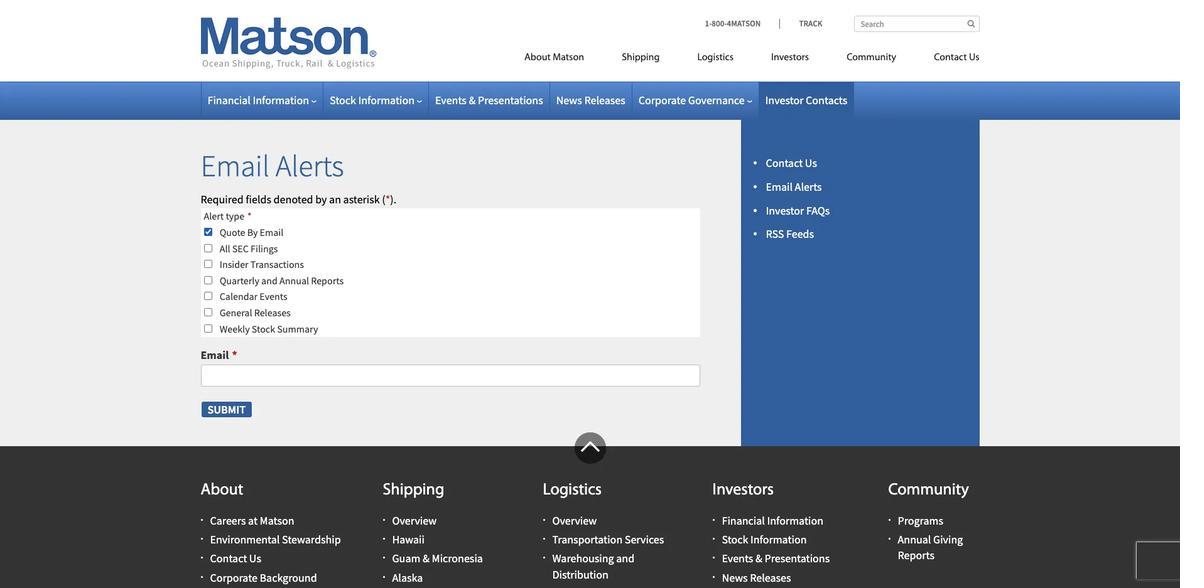Task type: locate. For each thing, give the bounding box(es) containing it.
overview up hawaii link
[[392, 514, 437, 529]]

matson
[[553, 53, 585, 63], [260, 514, 294, 529]]

and down transportation services link
[[617, 552, 635, 567]]

overview link up transportation
[[553, 514, 597, 529]]

contact us inside contact us link
[[935, 53, 980, 63]]

1 horizontal spatial contact us
[[935, 53, 980, 63]]

us up the 'corporate background' 'link'
[[249, 552, 261, 567]]

back to top image
[[575, 433, 606, 464]]

events inside financial information stock information events & presentations news releases
[[722, 552, 754, 567]]

reports down programs link
[[898, 549, 935, 563]]

an
[[329, 192, 341, 207]]

contact
[[935, 53, 967, 63], [766, 156, 803, 170], [210, 552, 247, 567]]

financial inside financial information stock information events & presentations news releases
[[722, 514, 765, 529]]

0 vertical spatial and
[[261, 274, 278, 287]]

annual down programs link
[[898, 533, 932, 548]]

0 vertical spatial news
[[557, 93, 582, 107]]

2 vertical spatial contact
[[210, 552, 247, 567]]

(
[[382, 192, 386, 207]]

overview up transportation
[[553, 514, 597, 529]]

alerts up by
[[276, 147, 344, 185]]

2 horizontal spatial events
[[722, 552, 754, 567]]

0 horizontal spatial events & presentations link
[[436, 93, 543, 107]]

0 vertical spatial stock information link
[[330, 93, 422, 107]]

0 vertical spatial community
[[847, 53, 897, 63]]

investors
[[772, 53, 810, 63], [713, 483, 774, 500]]

track link
[[780, 18, 823, 29]]

0 vertical spatial us
[[970, 53, 980, 63]]

Calendar Events checkbox
[[204, 292, 212, 301]]

community up programs link
[[889, 483, 970, 500]]

programs annual giving reports
[[898, 514, 964, 563]]

0 horizontal spatial stock information link
[[330, 93, 422, 107]]

asterisk
[[343, 192, 380, 207]]

corporate governance link
[[639, 93, 753, 107]]

1 horizontal spatial financial information link
[[722, 514, 824, 529]]

1 horizontal spatial annual
[[898, 533, 932, 548]]

0 vertical spatial investors
[[772, 53, 810, 63]]

at
[[248, 514, 258, 529]]

matson inside careers at matson environmental stewardship contact us corporate background
[[260, 514, 294, 529]]

email
[[201, 147, 270, 185], [766, 180, 793, 194], [260, 226, 284, 239], [201, 348, 229, 363]]

and down the insider transactions
[[261, 274, 278, 287]]

1 horizontal spatial releases
[[585, 93, 626, 107]]

contact us down "search" icon
[[935, 53, 980, 63]]

1 vertical spatial financial information link
[[722, 514, 824, 529]]

and
[[261, 274, 278, 287], [617, 552, 635, 567]]

calendar events
[[220, 291, 288, 303]]

overview link for logistics
[[553, 514, 597, 529]]

0 horizontal spatial shipping
[[383, 483, 445, 500]]

0 horizontal spatial news
[[557, 93, 582, 107]]

rss feeds link
[[766, 227, 815, 242]]

distribution
[[553, 568, 609, 582]]

0 horizontal spatial logistics
[[543, 483, 602, 500]]

1 horizontal spatial logistics
[[698, 53, 734, 63]]

overview link
[[392, 514, 437, 529], [553, 514, 597, 529]]

about inside the top menu navigation
[[525, 53, 551, 63]]

alerts up faqs
[[795, 180, 822, 194]]

0 vertical spatial presentations
[[478, 93, 543, 107]]

stock information link for events & presentations link associated with news releases link to the left
[[330, 93, 422, 107]]

0 horizontal spatial releases
[[254, 307, 291, 319]]

information for stock information
[[359, 93, 415, 107]]

careers at matson link
[[210, 514, 294, 529]]

transportation
[[553, 533, 623, 548]]

1 vertical spatial corporate
[[210, 571, 258, 586]]

0 horizontal spatial us
[[249, 552, 261, 567]]

fields
[[246, 192, 272, 207]]

events & presentations link for news releases link to the left
[[436, 93, 543, 107]]

email alerts up investor faqs link
[[766, 180, 822, 194]]

contact down environmental
[[210, 552, 247, 567]]

0 horizontal spatial email alerts
[[201, 147, 344, 185]]

0 vertical spatial news releases link
[[557, 93, 626, 107]]

contact us
[[935, 53, 980, 63], [766, 156, 818, 170]]

transactions
[[251, 258, 304, 271]]

1 vertical spatial financial
[[722, 514, 765, 529]]

None submit
[[201, 401, 253, 418]]

& inside financial information stock information events & presentations news releases
[[756, 552, 763, 567]]

investor faqs link
[[766, 203, 830, 218]]

None search field
[[854, 16, 980, 32]]

1 horizontal spatial news
[[722, 571, 748, 586]]

shipping inside footer
[[383, 483, 445, 500]]

corporate down environmental
[[210, 571, 258, 586]]

0 vertical spatial contact us
[[935, 53, 980, 63]]

contact up email alerts link
[[766, 156, 803, 170]]

1 vertical spatial investor
[[766, 203, 805, 218]]

faqs
[[807, 203, 830, 218]]

reports up summary
[[311, 274, 344, 287]]

1 vertical spatial logistics
[[543, 483, 602, 500]]

2 vertical spatial releases
[[750, 571, 792, 586]]

1 horizontal spatial shipping
[[622, 53, 660, 63]]

1 vertical spatial annual
[[898, 533, 932, 548]]

investor faqs
[[766, 203, 830, 218]]

0 horizontal spatial reports
[[311, 274, 344, 287]]

0 horizontal spatial presentations
[[478, 93, 543, 107]]

0 horizontal spatial about
[[201, 483, 243, 500]]

investor for investor faqs
[[766, 203, 805, 218]]

0 horizontal spatial annual
[[280, 274, 309, 287]]

2 overview from the left
[[553, 514, 597, 529]]

0 horizontal spatial contact
[[210, 552, 247, 567]]

1 vertical spatial releases
[[254, 307, 291, 319]]

financial for financial information
[[208, 93, 251, 107]]

us up email alerts link
[[806, 156, 818, 170]]

financial information link
[[208, 93, 317, 107], [722, 514, 824, 529]]

0 vertical spatial investor
[[766, 93, 804, 107]]

&
[[469, 93, 476, 107], [423, 552, 430, 567], [756, 552, 763, 567]]

0 vertical spatial about
[[525, 53, 551, 63]]

programs
[[898, 514, 944, 529]]

programs link
[[898, 514, 944, 529]]

required fields denoted by an asterisk (
[[201, 192, 386, 207]]

1 horizontal spatial reports
[[898, 549, 935, 563]]

events
[[436, 93, 467, 107], [260, 291, 288, 303], [722, 552, 754, 567]]

2 horizontal spatial contact
[[935, 53, 967, 63]]

Search search field
[[854, 16, 980, 32]]

annual down transactions
[[280, 274, 309, 287]]

footer
[[0, 433, 1181, 589]]

1-
[[705, 18, 712, 29]]

quarterly and annual reports
[[220, 274, 344, 287]]

corporate down "shipping" link
[[639, 93, 686, 107]]

1 horizontal spatial email alerts
[[766, 180, 822, 194]]

0 horizontal spatial news releases link
[[557, 93, 626, 107]]

about inside footer
[[201, 483, 243, 500]]

1 vertical spatial community
[[889, 483, 970, 500]]

1 vertical spatial and
[[617, 552, 635, 567]]

1 horizontal spatial overview link
[[553, 514, 597, 529]]

1 overview link from the left
[[392, 514, 437, 529]]

1 vertical spatial shipping
[[383, 483, 445, 500]]

community down search search box on the right top
[[847, 53, 897, 63]]

alert
[[204, 210, 224, 223]]

hawaii link
[[392, 533, 425, 548]]

1 vertical spatial matson
[[260, 514, 294, 529]]

corporate governance
[[639, 93, 745, 107]]

logistics down 800- at the right top of page
[[698, 53, 734, 63]]

1 vertical spatial investors
[[713, 483, 774, 500]]

contact down search search box on the right top
[[935, 53, 967, 63]]

0 vertical spatial logistics
[[698, 53, 734, 63]]

0 vertical spatial contact
[[935, 53, 967, 63]]

0 horizontal spatial events
[[260, 291, 288, 303]]

logistics inside logistics link
[[698, 53, 734, 63]]

overview link up hawaii link
[[392, 514, 437, 529]]

email down weekly stock summary option
[[201, 348, 229, 363]]

Weekly Stock Summary checkbox
[[204, 325, 212, 333]]

environmental
[[210, 533, 280, 548]]

0 vertical spatial contact us link
[[916, 47, 980, 72]]

shipping inside the top menu navigation
[[622, 53, 660, 63]]

overview inside overview transportation services warehousing and distribution
[[553, 514, 597, 529]]

annual
[[280, 274, 309, 287], [898, 533, 932, 548]]

email up filings
[[260, 226, 284, 239]]

0 vertical spatial events & presentations link
[[436, 93, 543, 107]]

overview
[[392, 514, 437, 529], [553, 514, 597, 529]]

2 vertical spatial stock
[[722, 533, 749, 548]]

0 horizontal spatial financial
[[208, 93, 251, 107]]

0 vertical spatial corporate
[[639, 93, 686, 107]]

Email email field
[[201, 365, 700, 387]]

presentations
[[478, 93, 543, 107], [765, 552, 830, 567]]

alerts
[[276, 147, 344, 185], [795, 180, 822, 194]]

environmental stewardship link
[[210, 533, 341, 548]]

1 horizontal spatial contact us link
[[766, 156, 818, 170]]

0 horizontal spatial overview link
[[392, 514, 437, 529]]

news
[[557, 93, 582, 107], [722, 571, 748, 586]]

1 horizontal spatial matson
[[553, 53, 585, 63]]

matson image
[[201, 18, 377, 69]]

investor
[[766, 93, 804, 107], [766, 203, 805, 218]]

micronesia
[[432, 552, 483, 567]]

1 horizontal spatial stock
[[330, 93, 356, 107]]

shipping
[[622, 53, 660, 63], [383, 483, 445, 500]]

investor down the investors link at the top right
[[766, 93, 804, 107]]

0 vertical spatial financial information link
[[208, 93, 317, 107]]

matson inside the top menu navigation
[[553, 53, 585, 63]]

reports inside the programs annual giving reports
[[898, 549, 935, 563]]

1 vertical spatial stock
[[252, 323, 275, 335]]

1 horizontal spatial and
[[617, 552, 635, 567]]

0 vertical spatial reports
[[311, 274, 344, 287]]

1 overview from the left
[[392, 514, 437, 529]]

2 horizontal spatial releases
[[750, 571, 792, 586]]

weekly
[[220, 323, 250, 335]]

contact us link down "search" icon
[[916, 47, 980, 72]]

contact us link
[[916, 47, 980, 72], [766, 156, 818, 170], [210, 552, 261, 567]]

1 horizontal spatial overview
[[553, 514, 597, 529]]

2 overview link from the left
[[553, 514, 597, 529]]

0 vertical spatial matson
[[553, 53, 585, 63]]

reports for programs annual giving reports
[[898, 549, 935, 563]]

overview transportation services warehousing and distribution
[[553, 514, 664, 582]]

0 horizontal spatial alerts
[[276, 147, 344, 185]]

about
[[525, 53, 551, 63], [201, 483, 243, 500]]

0 horizontal spatial overview
[[392, 514, 437, 529]]

1 horizontal spatial stock information link
[[722, 533, 807, 548]]

contact us link up email alerts link
[[766, 156, 818, 170]]

and inside overview transportation services warehousing and distribution
[[617, 552, 635, 567]]

contacts
[[806, 93, 848, 107]]

information for financial information stock information events & presentations news releases
[[768, 514, 824, 529]]

1 horizontal spatial contact
[[766, 156, 803, 170]]

news releases link
[[557, 93, 626, 107], [722, 571, 792, 586]]

1 vertical spatial contact
[[766, 156, 803, 170]]

all
[[220, 242, 230, 255]]

email alerts
[[201, 147, 344, 185], [766, 180, 822, 194]]

1 horizontal spatial events & presentations link
[[722, 552, 830, 567]]

community link
[[828, 47, 916, 72]]

stock
[[330, 93, 356, 107], [252, 323, 275, 335], [722, 533, 749, 548]]

1 horizontal spatial news releases link
[[722, 571, 792, 586]]

financial for financial information stock information events & presentations news releases
[[722, 514, 765, 529]]

1 horizontal spatial financial
[[722, 514, 765, 529]]

about matson
[[525, 53, 585, 63]]

matson up news releases
[[553, 53, 585, 63]]

contact us link down environmental
[[210, 552, 261, 567]]

investor contacts
[[766, 93, 848, 107]]

stock information link
[[330, 93, 422, 107], [722, 533, 807, 548]]

insider transactions
[[220, 258, 304, 271]]

1 horizontal spatial events
[[436, 93, 467, 107]]

matson up environmental stewardship link
[[260, 514, 294, 529]]

0 horizontal spatial contact us
[[766, 156, 818, 170]]

investor up the rss feeds
[[766, 203, 805, 218]]

2 vertical spatial us
[[249, 552, 261, 567]]

0 vertical spatial shipping
[[622, 53, 660, 63]]

1 horizontal spatial presentations
[[765, 552, 830, 567]]

required
[[201, 192, 244, 207]]

logistics down 'back to top' image
[[543, 483, 602, 500]]

events & presentations link
[[436, 93, 543, 107], [722, 552, 830, 567]]

1 vertical spatial news
[[722, 571, 748, 586]]

us inside careers at matson environmental stewardship contact us corporate background
[[249, 552, 261, 567]]

guam & micronesia link
[[392, 552, 483, 567]]

releases inside financial information stock information events & presentations news releases
[[750, 571, 792, 586]]

2 horizontal spatial stock
[[722, 533, 749, 548]]

contact inside the top menu navigation
[[935, 53, 967, 63]]

overview inside overview hawaii guam & micronesia alaska
[[392, 514, 437, 529]]

stock inside financial information stock information events & presentations news releases
[[722, 533, 749, 548]]

& inside overview hawaii guam & micronesia alaska
[[423, 552, 430, 567]]

financial information link for bottom news releases link
[[722, 514, 824, 529]]

1 horizontal spatial about
[[525, 53, 551, 63]]

email alerts up fields
[[201, 147, 344, 185]]

warehousing
[[553, 552, 614, 567]]

us down "search" icon
[[970, 53, 980, 63]]

1 vertical spatial about
[[201, 483, 243, 500]]

background
[[260, 571, 317, 586]]

contact us up email alerts link
[[766, 156, 818, 170]]

General Releases checkbox
[[204, 309, 212, 317]]



Task type: vqa. For each thing, say whether or not it's contained in the screenshot.
Investment related to Investment Month
no



Task type: describe. For each thing, give the bounding box(es) containing it.
overview for transportation
[[553, 514, 597, 529]]

releases for general releases
[[254, 307, 291, 319]]

rss feeds
[[766, 227, 815, 242]]

us inside the top menu navigation
[[970, 53, 980, 63]]

footer containing about
[[0, 433, 1181, 589]]

summary
[[277, 323, 318, 335]]

1 vertical spatial contact us
[[766, 156, 818, 170]]

1 horizontal spatial &
[[469, 93, 476, 107]]

quote
[[220, 226, 245, 239]]

transportation services link
[[553, 533, 664, 548]]

rss
[[766, 227, 785, 242]]

investors link
[[753, 47, 828, 72]]

filings
[[251, 242, 278, 255]]

about for about matson
[[525, 53, 551, 63]]

community inside the top menu navigation
[[847, 53, 897, 63]]

careers
[[210, 514, 246, 529]]

annual inside the programs annual giving reports
[[898, 533, 932, 548]]

1 horizontal spatial alerts
[[795, 180, 822, 194]]

1-800-4matson link
[[705, 18, 780, 29]]

0 vertical spatial stock
[[330, 93, 356, 107]]

news inside financial information stock information events & presentations news releases
[[722, 571, 748, 586]]

1-800-4matson
[[705, 18, 761, 29]]

news releases
[[557, 93, 626, 107]]

stock information link for events & presentations link corresponding to bottom news releases link
[[722, 533, 807, 548]]

quarterly
[[220, 274, 259, 287]]

0 vertical spatial events
[[436, 93, 467, 107]]

0 vertical spatial annual
[[280, 274, 309, 287]]

investors inside the top menu navigation
[[772, 53, 810, 63]]

2 vertical spatial contact us link
[[210, 552, 261, 567]]

releases for news releases
[[585, 93, 626, 107]]

type
[[226, 210, 245, 223]]

Quote By Email checkbox
[[204, 228, 212, 236]]

stewardship
[[282, 533, 341, 548]]

hawaii
[[392, 533, 425, 548]]

feeds
[[787, 227, 815, 242]]

insider
[[220, 258, 249, 271]]

track
[[800, 18, 823, 29]]

financial information link for news releases link to the left
[[208, 93, 317, 107]]

shipping link
[[603, 47, 679, 72]]

investor contacts link
[[766, 93, 848, 107]]

events & presentations link for bottom news releases link
[[722, 552, 830, 567]]

alert type
[[204, 210, 245, 223]]

alaska
[[392, 571, 423, 586]]

).
[[390, 192, 397, 207]]

corporate background link
[[210, 571, 317, 586]]

all sec filings
[[220, 242, 278, 255]]

warehousing and distribution link
[[553, 552, 635, 582]]

logistics link
[[679, 47, 753, 72]]

guam
[[392, 552, 421, 567]]

general
[[220, 307, 252, 319]]

denoted
[[274, 192, 313, 207]]

1 vertical spatial news releases link
[[722, 571, 792, 586]]

alaska link
[[392, 571, 423, 586]]

overview hawaii guam & micronesia alaska
[[392, 514, 483, 586]]

information for financial information
[[253, 93, 309, 107]]

top menu navigation
[[468, 47, 980, 72]]

giving
[[934, 533, 964, 548]]

general releases
[[220, 307, 291, 319]]

email up investor faqs link
[[766, 180, 793, 194]]

4matson
[[727, 18, 761, 29]]

reports for quarterly and annual reports
[[311, 274, 344, 287]]

Quarterly and Annual Reports checkbox
[[204, 276, 212, 285]]

careers at matson environmental stewardship contact us corporate background
[[210, 514, 341, 586]]

search image
[[968, 19, 976, 28]]

1 vertical spatial us
[[806, 156, 818, 170]]

presentations inside financial information stock information events & presentations news releases
[[765, 552, 830, 567]]

email alerts link
[[766, 180, 822, 194]]

corporate inside careers at matson environmental stewardship contact us corporate background
[[210, 571, 258, 586]]

0 horizontal spatial and
[[261, 274, 278, 287]]

financial information
[[208, 93, 309, 107]]

overview link for shipping
[[392, 514, 437, 529]]

1 horizontal spatial corporate
[[639, 93, 686, 107]]

sec
[[232, 242, 249, 255]]

overview for hawaii
[[392, 514, 437, 529]]

governance
[[689, 93, 745, 107]]

about matson link
[[506, 47, 603, 72]]

weekly stock summary
[[220, 323, 318, 335]]

0 horizontal spatial stock
[[252, 323, 275, 335]]

services
[[625, 533, 664, 548]]

800-
[[712, 18, 727, 29]]

email up required
[[201, 147, 270, 185]]

events & presentations
[[436, 93, 543, 107]]

annual giving reports link
[[898, 533, 964, 563]]

1 vertical spatial events
[[260, 291, 288, 303]]

stock information
[[330, 93, 415, 107]]

investor for investor contacts
[[766, 93, 804, 107]]

by
[[316, 192, 327, 207]]

contact inside careers at matson environmental stewardship contact us corporate background
[[210, 552, 247, 567]]

about for about
[[201, 483, 243, 500]]

All SEC Filings checkbox
[[204, 244, 212, 252]]

1 vertical spatial contact us link
[[766, 156, 818, 170]]

2 horizontal spatial contact us link
[[916, 47, 980, 72]]

calendar
[[220, 291, 258, 303]]

by
[[247, 226, 258, 239]]

financial information stock information events & presentations news releases
[[722, 514, 830, 586]]

quote by email
[[220, 226, 284, 239]]

Insider Transactions checkbox
[[204, 260, 212, 268]]



